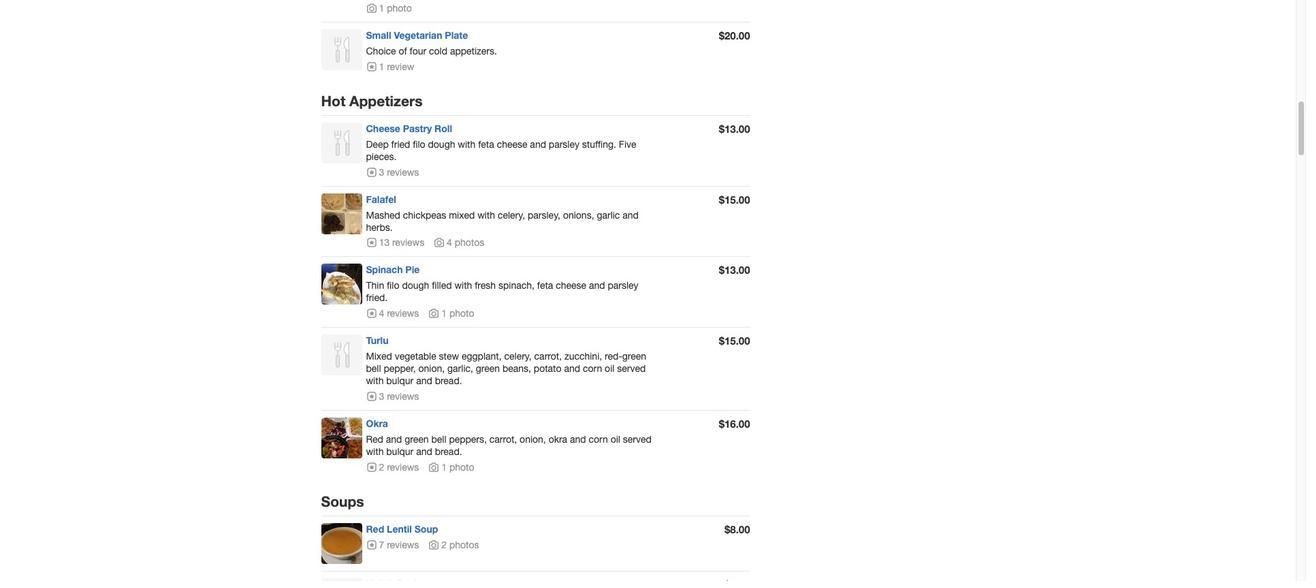 Task type: locate. For each thing, give the bounding box(es) containing it.
0 vertical spatial celery,
[[498, 209, 525, 220]]

2 3 reviews from the top
[[379, 391, 419, 402]]

bread. inside turlu mixed vegetable stew eggplant, celery, carrot, zucchini, red-green bell pepper, onion, garlic, green beans, potato and corn oil served with bulqur and bread.
[[435, 376, 462, 386]]

corn down "zucchini," at the bottom
[[583, 363, 602, 374]]

1 horizontal spatial bell
[[431, 434, 446, 445]]

and inside spinach pie thin filo dough filled with fresh spinach, feta cheese and parsley fried.
[[589, 280, 605, 291]]

reviews for the 2 reviews link
[[387, 462, 419, 473]]

1 vertical spatial bulqur
[[386, 446, 414, 457]]

0 vertical spatial 2
[[379, 462, 384, 473]]

celery, left parsley,
[[498, 209, 525, 220]]

onion, left the okra
[[520, 434, 546, 445]]

and inside cheese pastry roll deep fried filo dough with feta cheese and parsley stuffing. five pieces.
[[530, 139, 546, 150]]

1 photo link down peppers,
[[429, 462, 474, 473]]

onion,
[[419, 363, 445, 374], [520, 434, 546, 445]]

photos
[[455, 237, 485, 248], [450, 540, 479, 551]]

bulqur down pepper,
[[386, 376, 414, 386]]

2 3 from the top
[[379, 391, 384, 402]]

1 vertical spatial 4
[[379, 308, 384, 319]]

served inside turlu mixed vegetable stew eggplant, celery, carrot, zucchini, red-green bell pepper, onion, garlic, green beans, potato and corn oil served with bulqur and bread.
[[617, 363, 646, 374]]

bell left peppers,
[[431, 434, 446, 445]]

1 red from the top
[[366, 434, 383, 445]]

0 vertical spatial bread.
[[435, 376, 462, 386]]

1 vertical spatial bread.
[[435, 446, 462, 457]]

1 vertical spatial photo
[[450, 308, 474, 319]]

dough inside cheese pastry roll deep fried filo dough with feta cheese and parsley stuffing. five pieces.
[[428, 139, 455, 150]]

red lentil soup
[[366, 523, 438, 535]]

2 $13.00 from the top
[[719, 264, 750, 276]]

0 horizontal spatial bell
[[366, 363, 381, 374]]

reviews down fried.
[[387, 308, 419, 319]]

soup
[[415, 523, 438, 535]]

filo inside cheese pastry roll deep fried filo dough with feta cheese and parsley stuffing. five pieces.
[[413, 139, 425, 150]]

filled
[[432, 280, 452, 291]]

and inside falafel mashed chickpeas mixed with celery, parsley, onions, garlic and herbs.
[[623, 209, 639, 220]]

1 3 from the top
[[379, 167, 384, 177]]

0 vertical spatial bulqur
[[386, 376, 414, 386]]

pieces.
[[366, 151, 397, 162]]

0 vertical spatial cheese
[[497, 139, 528, 150]]

reviews right '13'
[[392, 237, 424, 248]]

1 vertical spatial carrot,
[[490, 434, 517, 445]]

3 reviews
[[379, 167, 419, 177], [379, 391, 419, 402]]

1 vertical spatial cheese
[[556, 280, 587, 291]]

reviews for 13 reviews link
[[392, 237, 424, 248]]

celery, inside turlu mixed vegetable stew eggplant, celery, carrot, zucchini, red-green bell pepper, onion, garlic, green beans, potato and corn oil served with bulqur and bread.
[[504, 351, 532, 362]]

carrot, inside okra red and green bell peppers, carrot, onion, okra and corn oil served with bulqur and bread.
[[490, 434, 517, 445]]

served
[[617, 363, 646, 374], [623, 434, 652, 445]]

1 horizontal spatial filo
[[413, 139, 425, 150]]

1 horizontal spatial cheese
[[556, 280, 587, 291]]

with up the 2 reviews link
[[366, 446, 384, 457]]

with right fried
[[458, 139, 476, 150]]

1 photo down the filled
[[442, 308, 474, 319]]

1 vertical spatial green
[[476, 363, 500, 374]]

cheese pastry roll link
[[366, 122, 452, 134]]

0 vertical spatial $15.00
[[719, 193, 750, 205]]

filo inside spinach pie thin filo dough filled with fresh spinach, feta cheese and parsley fried.
[[387, 280, 400, 291]]

filo
[[413, 139, 425, 150], [387, 280, 400, 291]]

vegetable
[[395, 351, 436, 362]]

1 horizontal spatial 4
[[447, 237, 452, 248]]

reviews
[[387, 167, 419, 177], [392, 237, 424, 248], [387, 308, 419, 319], [387, 391, 419, 402], [387, 462, 419, 473], [387, 540, 419, 551]]

3 reviews link down "pieces."
[[366, 167, 419, 177]]

$15.00
[[719, 193, 750, 205], [719, 335, 750, 347]]

filo down pastry
[[413, 139, 425, 150]]

1 vertical spatial 3 reviews link
[[366, 391, 419, 402]]

photos for 4 photos
[[455, 237, 485, 248]]

3 reviews down "pieces."
[[379, 167, 419, 177]]

0 vertical spatial corn
[[583, 363, 602, 374]]

green
[[622, 351, 646, 362], [476, 363, 500, 374], [405, 434, 429, 445]]

bell inside okra red and green bell peppers, carrot, onion, okra and corn oil served with bulqur and bread.
[[431, 434, 446, 445]]

1 bulqur from the top
[[386, 376, 414, 386]]

1 horizontal spatial onion,
[[520, 434, 546, 445]]

spinach
[[366, 264, 403, 276]]

1
[[379, 3, 384, 13], [379, 61, 384, 72], [442, 308, 447, 319], [442, 462, 447, 473]]

photo up small vegetarian plate link
[[387, 3, 412, 13]]

photo down peppers,
[[450, 462, 474, 473]]

1 $13.00 from the top
[[719, 122, 750, 135]]

reviews inside 7 reviews link
[[387, 540, 419, 551]]

with right the filled
[[455, 280, 472, 291]]

1 3 reviews from the top
[[379, 167, 419, 177]]

1 vertical spatial 1 photo link
[[429, 308, 474, 319]]

1 photo down peppers,
[[442, 462, 474, 473]]

1 vertical spatial $15.00
[[719, 335, 750, 347]]

1 vertical spatial served
[[623, 434, 652, 445]]

green down eggplant, in the bottom of the page
[[476, 363, 500, 374]]

0 horizontal spatial green
[[405, 434, 429, 445]]

1 vertical spatial filo
[[387, 280, 400, 291]]

0 vertical spatial photo
[[387, 3, 412, 13]]

pepper,
[[384, 363, 416, 374]]

3 reviews link
[[366, 167, 419, 177], [366, 391, 419, 402]]

4 for 4 reviews
[[379, 308, 384, 319]]

0 horizontal spatial parsley
[[549, 139, 580, 150]]

1 bread. from the top
[[435, 376, 462, 386]]

parsley
[[549, 139, 580, 150], [608, 280, 639, 291]]

0 horizontal spatial feta
[[478, 139, 494, 150]]

0 vertical spatial 4
[[447, 237, 452, 248]]

photo down the filled
[[450, 308, 474, 319]]

oil inside okra red and green bell peppers, carrot, onion, okra and corn oil served with bulqur and bread.
[[611, 434, 620, 445]]

1 vertical spatial corn
[[589, 434, 608, 445]]

okra red and green bell peppers, carrot, onion, okra and corn oil served with bulqur and bread.
[[366, 418, 652, 457]]

red lentil soup link
[[366, 523, 438, 535]]

0 horizontal spatial 2
[[379, 462, 384, 473]]

with inside cheese pastry roll deep fried filo dough with feta cheese and parsley stuffing. five pieces.
[[458, 139, 476, 150]]

2 bread. from the top
[[435, 446, 462, 457]]

2 for 2 reviews
[[379, 462, 384, 473]]

1 right 2 reviews
[[442, 462, 447, 473]]

thin
[[366, 280, 384, 291]]

green up 2 reviews
[[405, 434, 429, 445]]

0 vertical spatial served
[[617, 363, 646, 374]]

corn right the okra
[[589, 434, 608, 445]]

1 horizontal spatial parsley
[[608, 280, 639, 291]]

0 vertical spatial bell
[[366, 363, 381, 374]]

bell inside turlu mixed vegetable stew eggplant, celery, carrot, zucchini, red-green bell pepper, onion, garlic, green beans, potato and corn oil served with bulqur and bread.
[[366, 363, 381, 374]]

bread. down "garlic,"
[[435, 376, 462, 386]]

onion, inside okra red and green bell peppers, carrot, onion, okra and corn oil served with bulqur and bread.
[[520, 434, 546, 445]]

1 vertical spatial bell
[[431, 434, 446, 445]]

2 3 reviews link from the top
[[366, 391, 419, 402]]

dough
[[428, 139, 455, 150], [402, 280, 429, 291]]

bell down mixed
[[366, 363, 381, 374]]

0 horizontal spatial filo
[[387, 280, 400, 291]]

1 vertical spatial 2
[[442, 540, 447, 551]]

oil
[[605, 363, 615, 374], [611, 434, 620, 445]]

okra
[[549, 434, 567, 445]]

mixed
[[449, 209, 475, 220]]

1 vertical spatial feta
[[537, 280, 553, 291]]

0 vertical spatial photos
[[455, 237, 485, 248]]

1 photo up small
[[379, 3, 412, 13]]

of
[[399, 45, 407, 56]]

1 photo link for $16.00
[[429, 462, 474, 473]]

oil down red-
[[605, 363, 615, 374]]

2 for 2 photos
[[442, 540, 447, 551]]

red down okra link
[[366, 434, 383, 445]]

4
[[447, 237, 452, 248], [379, 308, 384, 319]]

3 down "pieces."
[[379, 167, 384, 177]]

bulqur up 2 reviews
[[386, 446, 414, 457]]

1 vertical spatial photos
[[450, 540, 479, 551]]

0 vertical spatial filo
[[413, 139, 425, 150]]

0 vertical spatial parsley
[[549, 139, 580, 150]]

1 photo
[[379, 3, 412, 13], [442, 308, 474, 319], [442, 462, 474, 473]]

feta inside spinach pie thin filo dough filled with fresh spinach, feta cheese and parsley fried.
[[537, 280, 553, 291]]

reviews inside the 2 reviews link
[[387, 462, 419, 473]]

1 vertical spatial oil
[[611, 434, 620, 445]]

13 reviews link
[[366, 237, 424, 248]]

oil inside turlu mixed vegetable stew eggplant, celery, carrot, zucchini, red-green bell pepper, onion, garlic, green beans, potato and corn oil served with bulqur and bread.
[[605, 363, 615, 374]]

0 vertical spatial onion,
[[419, 363, 445, 374]]

2
[[379, 462, 384, 473], [442, 540, 447, 551]]

2 vertical spatial green
[[405, 434, 429, 445]]

2 red from the top
[[366, 523, 384, 535]]

0 vertical spatial 3
[[379, 167, 384, 177]]

1 photo link for $13.00
[[429, 308, 474, 319]]

1 vertical spatial $13.00
[[719, 264, 750, 276]]

3 up okra link
[[379, 391, 384, 402]]

oil right the okra
[[611, 434, 620, 445]]

reviews down 'okra'
[[387, 462, 419, 473]]

0 horizontal spatial onion,
[[419, 363, 445, 374]]

spinach pie link
[[366, 264, 420, 276]]

choice
[[366, 45, 396, 56]]

with inside falafel mashed chickpeas mixed with celery, parsley, onions, garlic and herbs.
[[478, 209, 495, 220]]

photo for $13.00
[[450, 308, 474, 319]]

reviews inside '4 reviews' link
[[387, 308, 419, 319]]

photo for $16.00
[[450, 462, 474, 473]]

4 for 4 photos
[[447, 237, 452, 248]]

1 vertical spatial onion,
[[520, 434, 546, 445]]

lentil
[[387, 523, 412, 535]]

3 reviews link for $13.00
[[366, 167, 419, 177]]

with right mixed
[[478, 209, 495, 220]]

cheese
[[497, 139, 528, 150], [556, 280, 587, 291]]

dough down roll
[[428, 139, 455, 150]]

bread. down peppers,
[[435, 446, 462, 457]]

mashed
[[366, 209, 400, 220]]

1 vertical spatial 1 photo
[[442, 308, 474, 319]]

0 vertical spatial feta
[[478, 139, 494, 150]]

2 vertical spatial photo
[[450, 462, 474, 473]]

onion, down vegetable
[[419, 363, 445, 374]]

dough down pie
[[402, 280, 429, 291]]

reviews inside 13 reviews link
[[392, 237, 424, 248]]

0 vertical spatial 3 reviews link
[[366, 167, 419, 177]]

1 3 reviews link from the top
[[366, 167, 419, 177]]

0 vertical spatial carrot,
[[534, 351, 562, 362]]

review
[[387, 61, 414, 72]]

0 vertical spatial oil
[[605, 363, 615, 374]]

carrot, inside turlu mixed vegetable stew eggplant, celery, carrot, zucchini, red-green bell pepper, onion, garlic, green beans, potato and corn oil served with bulqur and bread.
[[534, 351, 562, 362]]

1 vertical spatial 3
[[379, 391, 384, 402]]

4 down mixed
[[447, 237, 452, 248]]

1 horizontal spatial green
[[476, 363, 500, 374]]

1 horizontal spatial feta
[[537, 280, 553, 291]]

2 $15.00 from the top
[[719, 335, 750, 347]]

turlu
[[366, 335, 389, 346]]

green right "zucchini," at the bottom
[[622, 351, 646, 362]]

1 horizontal spatial 2
[[442, 540, 447, 551]]

cold
[[429, 45, 448, 56]]

herbs.
[[366, 222, 393, 233]]

2 vertical spatial 1 photo link
[[429, 462, 474, 473]]

3 reviews link down pepper,
[[366, 391, 419, 402]]

1 vertical spatial parsley
[[608, 280, 639, 291]]

1 review link
[[366, 61, 414, 72]]

1 photo link
[[366, 2, 412, 13], [429, 308, 474, 319], [429, 462, 474, 473]]

1 $15.00 from the top
[[719, 193, 750, 205]]

1 horizontal spatial carrot,
[[534, 351, 562, 362]]

$20.00
[[719, 29, 750, 41]]

1 photo link up small
[[366, 2, 412, 13]]

vegetarian
[[394, 29, 442, 41]]

0 vertical spatial dough
[[428, 139, 455, 150]]

carrot,
[[534, 351, 562, 362], [490, 434, 517, 445]]

four
[[410, 45, 427, 56]]

3 reviews down pepper,
[[379, 391, 419, 402]]

red inside okra red and green bell peppers, carrot, onion, okra and corn oil served with bulqur and bread.
[[366, 434, 383, 445]]

with down mixed
[[366, 376, 384, 386]]

reviews for 7 reviews link
[[387, 540, 419, 551]]

0 horizontal spatial 4
[[379, 308, 384, 319]]

7 reviews link
[[366, 540, 419, 551]]

celery,
[[498, 209, 525, 220], [504, 351, 532, 362]]

0 vertical spatial red
[[366, 434, 383, 445]]

pie
[[405, 264, 420, 276]]

reviews down red lentil soup "link"
[[387, 540, 419, 551]]

0 vertical spatial green
[[622, 351, 646, 362]]

0 vertical spatial $13.00
[[719, 122, 750, 135]]

0 horizontal spatial cheese
[[497, 139, 528, 150]]

1 vertical spatial red
[[366, 523, 384, 535]]

onion, inside turlu mixed vegetable stew eggplant, celery, carrot, zucchini, red-green bell pepper, onion, garlic, green beans, potato and corn oil served with bulqur and bread.
[[419, 363, 445, 374]]

feta inside cheese pastry roll deep fried filo dough with feta cheese and parsley stuffing. five pieces.
[[478, 139, 494, 150]]

7
[[379, 540, 384, 551]]

bell
[[366, 363, 381, 374], [431, 434, 446, 445]]

carrot, up potato
[[534, 351, 562, 362]]

dough inside spinach pie thin filo dough filled with fresh spinach, feta cheese and parsley fried.
[[402, 280, 429, 291]]

turlu mixed vegetable stew eggplant, celery, carrot, zucchini, red-green bell pepper, onion, garlic, green beans, potato and corn oil served with bulqur and bread.
[[366, 335, 646, 386]]

celery, inside falafel mashed chickpeas mixed with celery, parsley, onions, garlic and herbs.
[[498, 209, 525, 220]]

3
[[379, 167, 384, 177], [379, 391, 384, 402]]

1 vertical spatial dough
[[402, 280, 429, 291]]

0 horizontal spatial carrot,
[[490, 434, 517, 445]]

parsley inside spinach pie thin filo dough filled with fresh spinach, feta cheese and parsley fried.
[[608, 280, 639, 291]]

0 vertical spatial 3 reviews
[[379, 167, 419, 177]]

2 vertical spatial 1 photo
[[442, 462, 474, 473]]

small
[[366, 29, 391, 41]]

with
[[458, 139, 476, 150], [478, 209, 495, 220], [455, 280, 472, 291], [366, 376, 384, 386], [366, 446, 384, 457]]

carrot, right peppers,
[[490, 434, 517, 445]]

1 vertical spatial celery,
[[504, 351, 532, 362]]

and
[[530, 139, 546, 150], [623, 209, 639, 220], [589, 280, 605, 291], [564, 363, 580, 374], [416, 376, 432, 386], [386, 434, 402, 445], [570, 434, 586, 445], [416, 446, 432, 457]]

red
[[366, 434, 383, 445], [366, 523, 384, 535]]

chickpeas
[[403, 209, 446, 220]]

filo down spinach pie link
[[387, 280, 400, 291]]

1 photo for $16.00
[[442, 462, 474, 473]]

celery, up beans,
[[504, 351, 532, 362]]

photo
[[387, 3, 412, 13], [450, 308, 474, 319], [450, 462, 474, 473]]

2 bulqur from the top
[[386, 446, 414, 457]]

4 down fried.
[[379, 308, 384, 319]]

7 reviews
[[379, 540, 419, 551]]

1 vertical spatial 3 reviews
[[379, 391, 419, 402]]

red up 7
[[366, 523, 384, 535]]

1 photo link down the filled
[[429, 308, 474, 319]]

red-
[[605, 351, 622, 362]]



Task type: vqa. For each thing, say whether or not it's contained in the screenshot.


Task type: describe. For each thing, give the bounding box(es) containing it.
reviews for '4 reviews' link
[[387, 308, 419, 319]]

with inside okra red and green bell peppers, carrot, onion, okra and corn oil served with bulqur and bread.
[[366, 446, 384, 457]]

spinach pie thin filo dough filled with fresh spinach, feta cheese and parsley fried.
[[366, 264, 639, 303]]

soups
[[321, 493, 364, 510]]

13
[[379, 237, 390, 248]]

1 down choice
[[379, 61, 384, 72]]

hot
[[321, 92, 346, 109]]

1 up small
[[379, 3, 384, 13]]

fresh
[[475, 280, 496, 291]]

falafel link
[[366, 193, 396, 205]]

small vegetarian plate choice of four cold appetizers.
[[366, 29, 497, 56]]

stew
[[439, 351, 459, 362]]

0 vertical spatial 1 photo link
[[366, 2, 412, 13]]

served inside okra red and green bell peppers, carrot, onion, okra and corn oil served with bulqur and bread.
[[623, 434, 652, 445]]

4 photos link
[[434, 237, 485, 248]]

zucchini,
[[565, 351, 602, 362]]

celery, for falafel
[[498, 209, 525, 220]]

okra
[[366, 418, 388, 429]]

appetizers.
[[450, 45, 497, 56]]

13 reviews
[[379, 237, 424, 248]]

appetizers
[[350, 92, 423, 109]]

falafel
[[366, 193, 396, 205]]

onions,
[[563, 209, 594, 220]]

small vegetarian plate link
[[366, 29, 468, 41]]

fried
[[391, 139, 410, 150]]

$8.00
[[725, 523, 750, 536]]

bulqur inside turlu mixed vegetable stew eggplant, celery, carrot, zucchini, red-green bell pepper, onion, garlic, green beans, potato and corn oil served with bulqur and bread.
[[386, 376, 414, 386]]

$15.00 for falafel
[[719, 193, 750, 205]]

4 reviews
[[379, 308, 419, 319]]

2 horizontal spatial green
[[622, 351, 646, 362]]

$15.00 for turlu
[[719, 335, 750, 347]]

0 vertical spatial 1 photo
[[379, 3, 412, 13]]

deep
[[366, 139, 389, 150]]

3 for $15.00
[[379, 391, 384, 402]]

cheese inside spinach pie thin filo dough filled with fresh spinach, feta cheese and parsley fried.
[[556, 280, 587, 291]]

parsley,
[[528, 209, 561, 220]]

bread. inside okra red and green bell peppers, carrot, onion, okra and corn oil served with bulqur and bread.
[[435, 446, 462, 457]]

$13.00 for spinach pie
[[719, 264, 750, 276]]

garlic
[[597, 209, 620, 220]]

4 reviews link
[[366, 308, 419, 319]]

turlu link
[[366, 335, 389, 346]]

corn inside turlu mixed vegetable stew eggplant, celery, carrot, zucchini, red-green bell pepper, onion, garlic, green beans, potato and corn oil served with bulqur and bread.
[[583, 363, 602, 374]]

3 reviews for $15.00
[[379, 391, 419, 402]]

potato
[[534, 363, 562, 374]]

cheese pastry roll deep fried filo dough with feta cheese and parsley stuffing. five pieces.
[[366, 122, 637, 162]]

reviews down pepper,
[[387, 391, 419, 402]]

five
[[619, 139, 637, 150]]

4 photos
[[447, 237, 485, 248]]

falafel mashed chickpeas mixed with celery, parsley, onions, garlic and herbs.
[[366, 193, 639, 233]]

3 reviews for $13.00
[[379, 167, 419, 177]]

2 photos
[[442, 540, 479, 551]]

garlic,
[[448, 363, 473, 374]]

pastry
[[403, 122, 432, 134]]

spinach,
[[499, 280, 535, 291]]

cheese
[[366, 122, 400, 134]]

peppers,
[[449, 434, 487, 445]]

$16.00
[[719, 418, 750, 430]]

green inside okra red and green bell peppers, carrot, onion, okra and corn oil served with bulqur and bread.
[[405, 434, 429, 445]]

beans,
[[503, 363, 531, 374]]

okra link
[[366, 418, 388, 429]]

carrot, for $15.00
[[534, 351, 562, 362]]

plate
[[445, 29, 468, 41]]

with inside spinach pie thin filo dough filled with fresh spinach, feta cheese and parsley fried.
[[455, 280, 472, 291]]

reviews down "pieces."
[[387, 167, 419, 177]]

celery, for turlu
[[504, 351, 532, 362]]

carrot, for $16.00
[[490, 434, 517, 445]]

3 reviews link for $15.00
[[366, 391, 419, 402]]

1 down the filled
[[442, 308, 447, 319]]

corn inside okra red and green bell peppers, carrot, onion, okra and corn oil served with bulqur and bread.
[[589, 434, 608, 445]]

mixed
[[366, 351, 392, 362]]

hot appetizers
[[321, 92, 423, 109]]

1 review
[[379, 61, 414, 72]]

fried.
[[366, 293, 388, 303]]

roll
[[435, 122, 452, 134]]

cheese inside cheese pastry roll deep fried filo dough with feta cheese and parsley stuffing. five pieces.
[[497, 139, 528, 150]]

parsley inside cheese pastry roll deep fried filo dough with feta cheese and parsley stuffing. five pieces.
[[549, 139, 580, 150]]

2 reviews
[[379, 462, 419, 473]]

2 reviews link
[[366, 462, 419, 473]]

eggplant,
[[462, 351, 502, 362]]

photos for 2 photos
[[450, 540, 479, 551]]

$13.00 for cheese pastry roll
[[719, 122, 750, 135]]

3 for $13.00
[[379, 167, 384, 177]]

stuffing.
[[582, 139, 616, 150]]

with inside turlu mixed vegetable stew eggplant, celery, carrot, zucchini, red-green bell pepper, onion, garlic, green beans, potato and corn oil served with bulqur and bread.
[[366, 376, 384, 386]]

2 photos link
[[429, 540, 479, 551]]

bulqur inside okra red and green bell peppers, carrot, onion, okra and corn oil served with bulqur and bread.
[[386, 446, 414, 457]]

1 photo for $13.00
[[442, 308, 474, 319]]



